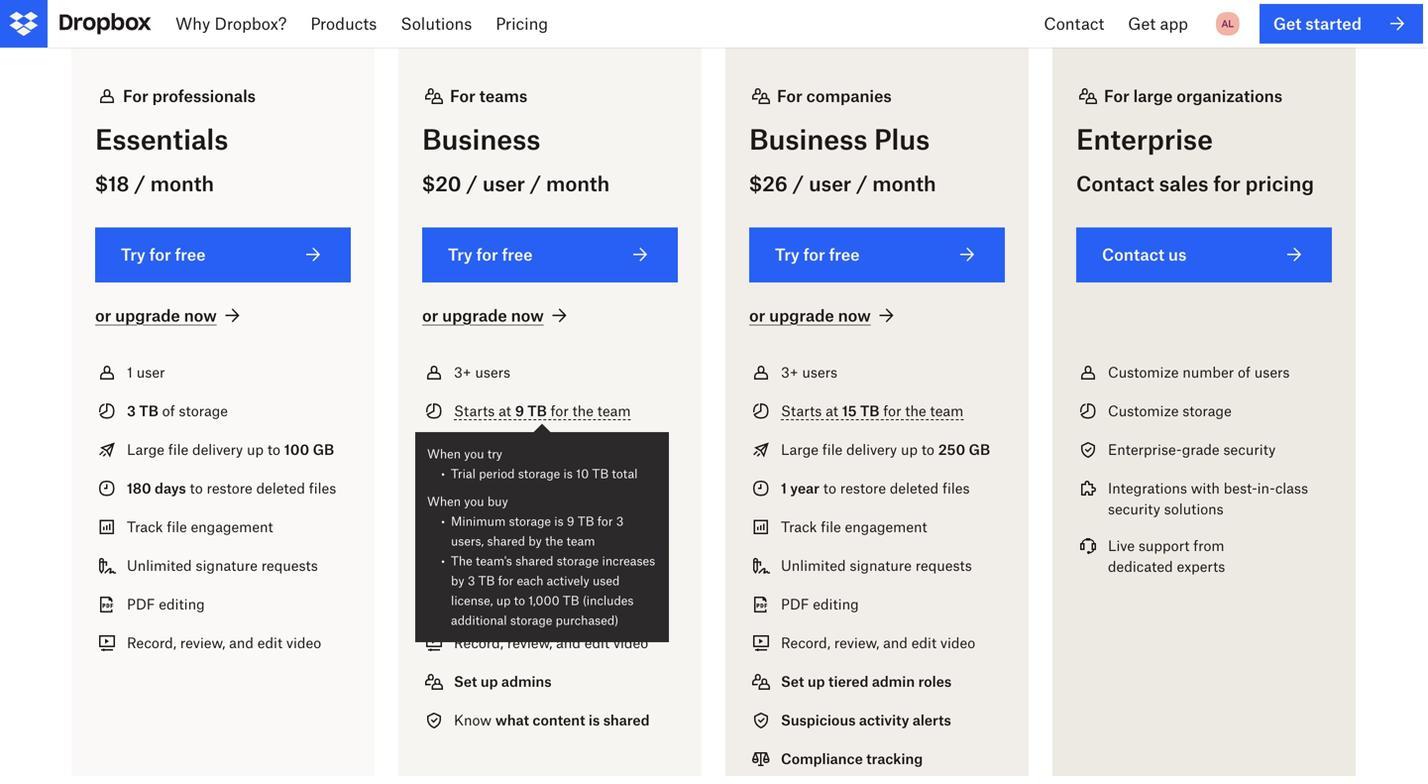 Task type: describe. For each thing, give the bounding box(es) containing it.
file up "period"
[[495, 441, 516, 458]]

large file delivery up to
[[454, 441, 611, 458]]

unlimited for business plus
[[781, 557, 846, 574]]

pricing link
[[484, 0, 560, 48]]

get started
[[1274, 14, 1362, 33]]

try for free link for business
[[422, 228, 678, 282]]

solutions
[[1164, 500, 1224, 517]]

tb down actively
[[563, 593, 579, 608]]

for down $18 / month
[[149, 245, 171, 264]]

contact for contact sales for pricing
[[1076, 172, 1155, 196]]

0 vertical spatial by
[[529, 534, 542, 549]]

started
[[1306, 14, 1362, 33]]

or for business
[[422, 306, 438, 325]]

requests for essentials
[[261, 557, 318, 574]]

up left 250
[[901, 441, 918, 458]]

increases
[[602, 554, 655, 569]]

trial
[[451, 466, 476, 481]]

team for business plus
[[930, 402, 964, 419]]

al
[[1222, 17, 1234, 30]]

$18
[[95, 172, 129, 196]]

activity
[[859, 711, 909, 728]]

now for business
[[511, 306, 544, 325]]

3 / from the left
[[530, 172, 541, 196]]

deleted for business
[[583, 480, 632, 496]]

file down 1 year to restore deleted files
[[821, 518, 841, 535]]

when you buy minimum storage is 9 tb for 3 users, shared by the team the team's shared storage increases by 3 tb for each actively used license, up to 1,000 tb (includes additional storage purchased)
[[427, 494, 655, 628]]

storage right minimum on the bottom left
[[509, 514, 551, 529]]

free for essentials
[[175, 245, 206, 264]]

0 vertical spatial shared
[[487, 534, 525, 549]]

or for business plus
[[749, 306, 765, 325]]

tracking
[[866, 750, 923, 767]]

3+ users for business plus
[[781, 364, 838, 380]]

2 vertical spatial 3
[[468, 573, 475, 588]]

100
[[284, 441, 309, 458]]

signature for essentials
[[196, 557, 258, 574]]

what
[[495, 711, 529, 728]]

2 large from the left
[[454, 441, 492, 458]]

for companies
[[777, 86, 892, 106]]

from
[[1194, 537, 1225, 554]]

for up large file delivery up to 250 gb
[[883, 402, 902, 419]]

contact sales for pricing
[[1076, 172, 1314, 196]]

180 days to restore deleted files for essentials
[[127, 480, 336, 496]]

track file engagement for business
[[454, 518, 600, 535]]

buy
[[487, 494, 508, 509]]

actively
[[547, 573, 590, 588]]

3 users from the left
[[1255, 364, 1290, 380]]

upgrade for business
[[442, 306, 507, 325]]

team for business
[[597, 402, 631, 419]]

dedicated
[[1108, 558, 1173, 575]]

2 editing from the left
[[486, 596, 532, 612]]

try for business
[[448, 245, 473, 264]]

companies
[[806, 86, 892, 106]]

tb down the team's
[[478, 573, 495, 588]]

storage up actively
[[557, 554, 599, 569]]

restore for business plus
[[840, 480, 886, 496]]

business for business plus
[[749, 123, 868, 156]]

al button
[[1212, 8, 1244, 40]]

of for storage
[[162, 402, 175, 419]]

to down "large file delivery up to 100 gb"
[[190, 480, 203, 496]]

1 user
[[127, 364, 165, 380]]

for professionals
[[123, 86, 256, 106]]

in-
[[1258, 480, 1276, 496]]

used
[[593, 573, 620, 588]]

0 horizontal spatial 3
[[127, 402, 136, 419]]

1 for 1 year to restore deleted files
[[781, 480, 787, 496]]

try
[[487, 447, 502, 461]]

1 horizontal spatial security
[[1224, 441, 1276, 458]]

record, for business plus
[[781, 634, 831, 651]]

track for essentials
[[127, 518, 163, 535]]

to right year
[[823, 480, 837, 496]]

tb down 10
[[578, 514, 594, 529]]

restore for business
[[534, 480, 580, 496]]

delivery for essentials
[[192, 441, 243, 458]]

review, for essentials
[[180, 634, 225, 651]]

teams
[[479, 86, 528, 106]]

get app button
[[1116, 0, 1200, 48]]

upgrade for business plus
[[769, 306, 834, 325]]

pdf for essentials
[[127, 596, 155, 612]]

to right buy
[[517, 480, 530, 496]]

5 / from the left
[[856, 172, 868, 196]]

products button
[[299, 0, 389, 48]]

video for business plus
[[941, 634, 976, 651]]

when you try trial period storage is 10 tb total
[[427, 447, 638, 481]]

starts for business
[[454, 402, 495, 419]]

2 vertical spatial is
[[589, 711, 600, 728]]

requests for business
[[588, 557, 645, 574]]

for for enterprise
[[1104, 86, 1130, 106]]

engagement for essentials
[[191, 518, 273, 535]]

for for business
[[450, 86, 476, 106]]

15
[[842, 402, 857, 419]]

customize for customize storage
[[1108, 402, 1179, 419]]

2 delivery from the left
[[519, 441, 570, 458]]

solutions
[[401, 14, 472, 33]]

review, for business
[[507, 634, 552, 651]]

number
[[1183, 364, 1234, 380]]

large for business plus
[[781, 441, 819, 458]]

experts
[[1177, 558, 1225, 575]]

$26 / user / month
[[749, 172, 936, 196]]

get for get started
[[1274, 14, 1302, 33]]

1,000
[[528, 593, 560, 608]]

plus
[[874, 123, 930, 156]]

requests for business plus
[[916, 557, 972, 574]]

period
[[479, 466, 515, 481]]

record, for essentials
[[127, 634, 176, 651]]

the
[[451, 554, 473, 569]]

1 year to restore deleted files
[[781, 480, 970, 496]]

2 pdf from the left
[[454, 596, 482, 612]]

contact for contact
[[1044, 14, 1104, 33]]

set up tiered admin roles
[[781, 673, 952, 690]]

up inside when you buy minimum storage is 9 tb for 3 users, shared by the team the team's shared storage increases by 3 tb for each actively used license, up to 1,000 tb (includes additional storage purchased)
[[496, 593, 511, 608]]

file down 15 at the right bottom
[[822, 441, 843, 458]]

pricing
[[496, 14, 548, 33]]

is inside when you try trial period storage is 10 tb total
[[564, 466, 573, 481]]

review, for business plus
[[834, 634, 880, 651]]

at for business
[[499, 402, 511, 419]]

to left 250
[[922, 441, 935, 458]]

0 horizontal spatial user
[[137, 364, 165, 380]]

for down $20 / user / month
[[476, 245, 498, 264]]

to down starts at 9 tb for the team
[[595, 441, 608, 458]]

essentials
[[95, 123, 228, 156]]

enterprise-grade security
[[1108, 441, 1276, 458]]

why
[[175, 14, 210, 33]]

or upgrade now link for essentials
[[95, 304, 245, 327]]

files for business plus
[[943, 480, 970, 496]]

business plus
[[749, 123, 930, 156]]

each
[[517, 573, 544, 588]]

restore for essentials
[[207, 480, 253, 496]]

try for essentials
[[121, 245, 145, 264]]

pdf for business plus
[[781, 596, 809, 612]]

get for get app
[[1128, 14, 1156, 33]]

180 days to restore deleted files for business
[[454, 480, 663, 496]]

license,
[[451, 593, 493, 608]]

record, for business
[[454, 634, 503, 651]]

dropbox?
[[215, 14, 287, 33]]

you for buy
[[464, 494, 484, 509]]

track file engagement for business plus
[[781, 518, 927, 535]]

$18 / month
[[95, 172, 214, 196]]

minimum
[[451, 514, 506, 529]]

starts for business plus
[[781, 402, 822, 419]]

get app
[[1128, 14, 1188, 33]]

alerts
[[913, 711, 951, 728]]

or upgrade now link for business plus
[[749, 304, 899, 327]]

250
[[938, 441, 966, 458]]

storage down 1,000
[[510, 613, 552, 628]]

up left tiered
[[808, 673, 825, 690]]

file down "large file delivery up to 100 gb"
[[167, 518, 187, 535]]

up up 10
[[574, 441, 591, 458]]

with
[[1191, 480, 1220, 496]]

class
[[1276, 480, 1308, 496]]

live support from dedicated experts
[[1108, 537, 1225, 575]]

grade
[[1182, 441, 1220, 458]]

or upgrade now link for business
[[422, 304, 572, 327]]

track file engagement for essentials
[[127, 518, 273, 535]]

tb right 15 at the right bottom
[[860, 402, 880, 419]]

storage down number
[[1183, 402, 1232, 419]]

try for free for business plus
[[775, 245, 860, 264]]

10
[[576, 466, 589, 481]]

try for business plus
[[775, 245, 800, 264]]

enterprise
[[1076, 123, 1213, 156]]

enterprise-
[[1108, 441, 1182, 458]]

unlimited signature requests for essentials
[[127, 557, 318, 574]]

customize number of users
[[1108, 364, 1290, 380]]

organizations
[[1177, 86, 1283, 106]]

contact button
[[1032, 0, 1116, 48]]

solutions button
[[389, 0, 484, 48]]



Task type: vqa. For each thing, say whether or not it's contained in the screenshot.
user
yes



Task type: locate. For each thing, give the bounding box(es) containing it.
starts at 9 tb for the team
[[454, 402, 631, 419]]

0 vertical spatial is
[[564, 466, 573, 481]]

3+ up starts at 9 tb for the team
[[454, 364, 471, 380]]

9 inside when you buy minimum storage is 9 tb for 3 users, shared by the team the team's shared storage increases by 3 tb for each actively used license, up to 1,000 tb (includes additional storage purchased)
[[567, 514, 575, 529]]

upgrade
[[115, 306, 180, 325], [442, 306, 507, 325], [769, 306, 834, 325]]

at for business plus
[[826, 402, 838, 419]]

users
[[475, 364, 510, 380], [802, 364, 838, 380], [1255, 364, 1290, 380]]

0 horizontal spatial free
[[175, 245, 206, 264]]

3 up the "increases"
[[616, 514, 624, 529]]

record, review, and edit video for business
[[454, 634, 648, 651]]

for left "companies"
[[777, 86, 803, 106]]

content
[[533, 711, 585, 728]]

when inside when you try trial period storage is 10 tb total
[[427, 447, 461, 461]]

1 horizontal spatial try
[[448, 245, 473, 264]]

why dropbox? button
[[164, 0, 299, 48]]

pdf editing
[[127, 596, 205, 612], [454, 596, 532, 612], [781, 596, 859, 612]]

2 deleted from the left
[[583, 480, 632, 496]]

delivery down starts at 9 tb for the team
[[519, 441, 570, 458]]

compliance
[[781, 750, 863, 767]]

business down for companies
[[749, 123, 868, 156]]

2 and from the left
[[556, 634, 581, 651]]

for teams
[[450, 86, 528, 106]]

3 down 1 user
[[127, 402, 136, 419]]

or
[[95, 306, 111, 325], [422, 306, 438, 325], [749, 306, 765, 325]]

storage inside when you try trial period storage is 10 tb total
[[518, 466, 560, 481]]

1 upgrade from the left
[[115, 306, 180, 325]]

1 you from the top
[[464, 447, 484, 461]]

contact left get app
[[1044, 14, 1104, 33]]

0 horizontal spatial 3+
[[454, 364, 471, 380]]

1 days from the left
[[155, 480, 186, 496]]

customize up customize storage
[[1108, 364, 1179, 380]]

1 / from the left
[[134, 172, 146, 196]]

delivery for business plus
[[847, 441, 897, 458]]

1 record, review, and edit video from the left
[[127, 634, 321, 651]]

compliance tracking
[[781, 750, 923, 767]]

2 unlimited signature requests from the left
[[454, 557, 645, 574]]

2 horizontal spatial free
[[829, 245, 860, 264]]

free down $26 / user / month
[[829, 245, 860, 264]]

security inside integrations with best-in-class security solutions
[[1108, 500, 1161, 517]]

1 horizontal spatial video
[[613, 634, 648, 651]]

contact left us
[[1102, 245, 1165, 264]]

set for business plus
[[781, 673, 804, 690]]

us
[[1169, 245, 1187, 264]]

try for free for business
[[448, 245, 533, 264]]

when down trial
[[427, 494, 461, 509]]

2 horizontal spatial try
[[775, 245, 800, 264]]

track for business plus
[[781, 518, 817, 535]]

3 free from the left
[[829, 245, 860, 264]]

2 pdf editing from the left
[[454, 596, 532, 612]]

by
[[529, 534, 542, 549], [451, 573, 464, 588]]

2 horizontal spatial team
[[930, 402, 964, 419]]

2 3+ users from the left
[[781, 364, 838, 380]]

1 horizontal spatial 180 days to restore deleted files
[[454, 480, 663, 496]]

customize
[[1108, 364, 1179, 380], [1108, 402, 1179, 419]]

admin
[[872, 673, 915, 690]]

now
[[184, 306, 217, 325], [511, 306, 544, 325], [838, 306, 871, 325]]

180
[[127, 480, 151, 496], [454, 480, 478, 496]]

2 edit from the left
[[585, 634, 610, 651]]

1 horizontal spatial users
[[802, 364, 838, 380]]

2 horizontal spatial or upgrade now link
[[749, 304, 899, 327]]

suspicious
[[781, 711, 856, 728]]

3 record, from the left
[[781, 634, 831, 651]]

1 horizontal spatial unlimited
[[454, 557, 519, 574]]

180 for business
[[454, 480, 478, 496]]

business for business
[[422, 123, 541, 156]]

1 horizontal spatial edit
[[585, 634, 610, 651]]

3 or upgrade now link from the left
[[749, 304, 899, 327]]

2 horizontal spatial month
[[873, 172, 936, 196]]

1 gb from the left
[[313, 441, 334, 458]]

2 engagement from the left
[[518, 518, 600, 535]]

3 record, review, and edit video from the left
[[781, 634, 976, 651]]

for left large
[[1104, 86, 1130, 106]]

1 deleted from the left
[[256, 480, 305, 496]]

2 horizontal spatial video
[[941, 634, 976, 651]]

tb right 10
[[592, 466, 609, 481]]

users for business plus
[[802, 364, 838, 380]]

is inside when you buy minimum storage is 9 tb for 3 users, shared by the team the team's shared storage increases by 3 tb for each actively used license, up to 1,000 tb (includes additional storage purchased)
[[554, 514, 564, 529]]

1 customize from the top
[[1108, 364, 1179, 380]]

2 files from the left
[[636, 480, 663, 496]]

1 now from the left
[[184, 306, 217, 325]]

for up large file delivery up to
[[551, 402, 569, 419]]

0 vertical spatial 9
[[515, 402, 524, 419]]

unlimited for essentials
[[127, 557, 192, 574]]

is right content in the left of the page
[[589, 711, 600, 728]]

or upgrade now for essentials
[[95, 306, 217, 325]]

1 at from the left
[[499, 402, 511, 419]]

starts left 15 at the right bottom
[[781, 402, 822, 419]]

gb for essentials
[[313, 441, 334, 458]]

0 horizontal spatial of
[[162, 402, 175, 419]]

admins
[[501, 673, 552, 690]]

user for business
[[483, 172, 525, 196]]

1 restore from the left
[[207, 480, 253, 496]]

storage
[[179, 402, 228, 419], [1183, 402, 1232, 419], [518, 466, 560, 481], [509, 514, 551, 529], [557, 554, 599, 569], [510, 613, 552, 628]]

video for essentials
[[286, 634, 321, 651]]

know
[[454, 711, 492, 728]]

get left started
[[1274, 14, 1302, 33]]

file down buy
[[494, 518, 514, 535]]

try for free link
[[95, 228, 351, 282], [422, 228, 678, 282], [749, 228, 1005, 282]]

3 deleted from the left
[[890, 480, 939, 496]]

3 unlimited from the left
[[781, 557, 846, 574]]

by up each
[[529, 534, 542, 549]]

security up best-
[[1224, 441, 1276, 458]]

1 vertical spatial 3
[[616, 514, 624, 529]]

1 horizontal spatial starts
[[781, 402, 822, 419]]

3+ users up starts at 9 tb for the team
[[454, 364, 510, 380]]

contact
[[1044, 14, 1104, 33], [1076, 172, 1155, 196], [1102, 245, 1165, 264]]

/ for business
[[466, 172, 478, 196]]

$20
[[422, 172, 462, 196]]

track for business
[[454, 518, 490, 535]]

free for business plus
[[829, 245, 860, 264]]

unlimited signature requests for business plus
[[781, 557, 972, 574]]

you
[[464, 447, 484, 461], [464, 494, 484, 509]]

1 signature from the left
[[196, 557, 258, 574]]

try
[[121, 245, 145, 264], [448, 245, 473, 264], [775, 245, 800, 264]]

2 horizontal spatial engagement
[[845, 518, 927, 535]]

pdf editing for business plus
[[781, 596, 859, 612]]

3 review, from the left
[[834, 634, 880, 651]]

3 now from the left
[[838, 306, 871, 325]]

1 review, from the left
[[180, 634, 225, 651]]

1 delivery from the left
[[192, 441, 243, 458]]

1 or upgrade now from the left
[[95, 306, 217, 325]]

1 for from the left
[[123, 86, 148, 106]]

restore down "large file delivery up to 100 gb"
[[207, 480, 253, 496]]

the for business
[[573, 402, 594, 419]]

1 horizontal spatial upgrade
[[442, 306, 507, 325]]

shared right content in the left of the page
[[603, 711, 650, 728]]

3 try from the left
[[775, 245, 800, 264]]

or for essentials
[[95, 306, 111, 325]]

suspicious activity alerts
[[781, 711, 951, 728]]

2 180 days to restore deleted files from the left
[[454, 480, 663, 496]]

1 video from the left
[[286, 634, 321, 651]]

user for business plus
[[809, 172, 852, 196]]

tb inside when you try trial period storage is 10 tb total
[[592, 466, 609, 481]]

deleted up the "increases"
[[583, 480, 632, 496]]

users up starts at 15 tb for the team
[[802, 364, 838, 380]]

0 horizontal spatial editing
[[159, 596, 205, 612]]

1 starts from the left
[[454, 402, 495, 419]]

restore
[[207, 480, 253, 496], [534, 480, 580, 496], [840, 480, 886, 496]]

1 unlimited from the left
[[127, 557, 192, 574]]

know what content is shared
[[454, 711, 650, 728]]

2 horizontal spatial or
[[749, 306, 765, 325]]

1 horizontal spatial 3
[[468, 573, 475, 588]]

track file engagement down buy
[[454, 518, 600, 535]]

2 horizontal spatial user
[[809, 172, 852, 196]]

2 horizontal spatial 3
[[616, 514, 624, 529]]

is left 10
[[564, 466, 573, 481]]

record, review, and edit video
[[127, 634, 321, 651], [454, 634, 648, 651], [781, 634, 976, 651]]

storage down large file delivery up to
[[518, 466, 560, 481]]

try for free link for business plus
[[749, 228, 1005, 282]]

2 signature from the left
[[523, 557, 585, 574]]

set
[[454, 673, 477, 690], [781, 673, 804, 690]]

contact inside popup button
[[1044, 14, 1104, 33]]

you left try
[[464, 447, 484, 461]]

when for minimum
[[427, 494, 461, 509]]

3+ for business
[[454, 364, 471, 380]]

month for business
[[546, 172, 610, 196]]

180 for essentials
[[127, 480, 151, 496]]

1 business from the left
[[422, 123, 541, 156]]

1 horizontal spatial record, review, and edit video
[[454, 634, 648, 651]]

delivery
[[192, 441, 243, 458], [519, 441, 570, 458], [847, 441, 897, 458]]

days
[[155, 480, 186, 496], [482, 480, 513, 496]]

1 pdf from the left
[[127, 596, 155, 612]]

0 horizontal spatial or
[[95, 306, 111, 325]]

3 or from the left
[[749, 306, 765, 325]]

the up large file delivery up to 250 gb
[[905, 402, 926, 419]]

restore down large file delivery up to
[[534, 480, 580, 496]]

large down 3 tb of storage
[[127, 441, 165, 458]]

0 horizontal spatial edit
[[257, 634, 283, 651]]

large file delivery up to 100 gb
[[127, 441, 334, 458]]

2 or upgrade now link from the left
[[422, 304, 572, 327]]

2 video from the left
[[613, 634, 648, 651]]

contact down enterprise
[[1076, 172, 1155, 196]]

1 large from the left
[[127, 441, 165, 458]]

3 large from the left
[[781, 441, 819, 458]]

try for free link down $26 / user / month
[[749, 228, 1005, 282]]

1 horizontal spatial or upgrade now
[[422, 306, 544, 325]]

1 horizontal spatial unlimited signature requests
[[454, 557, 645, 574]]

1 vertical spatial customize
[[1108, 402, 1179, 419]]

up left admins
[[481, 673, 498, 690]]

3 upgrade from the left
[[769, 306, 834, 325]]

contact us
[[1102, 245, 1187, 264]]

for down the team's
[[498, 573, 514, 588]]

and for essentials
[[229, 634, 254, 651]]

free down $20 / user / month
[[502, 245, 533, 264]]

the for business plus
[[905, 402, 926, 419]]

0 horizontal spatial pdf editing
[[127, 596, 205, 612]]

days for essentials
[[155, 480, 186, 496]]

(includes
[[583, 593, 634, 608]]

track file engagement
[[127, 518, 273, 535], [454, 518, 600, 535], [781, 518, 927, 535]]

of down 1 user
[[162, 402, 175, 419]]

2 try for free link from the left
[[422, 228, 678, 282]]

engagement down 1 year to restore deleted files
[[845, 518, 927, 535]]

1 horizontal spatial requests
[[588, 557, 645, 574]]

tb down 1 user
[[139, 402, 158, 419]]

2 set from the left
[[781, 673, 804, 690]]

shared up the team's
[[487, 534, 525, 549]]

unlimited for business
[[454, 557, 519, 574]]

1 or upgrade now link from the left
[[95, 304, 245, 327]]

1 users from the left
[[475, 364, 510, 380]]

1 horizontal spatial review,
[[507, 634, 552, 651]]

users right number
[[1255, 364, 1290, 380]]

2 when from the top
[[427, 494, 461, 509]]

large file delivery up to 250 gb
[[781, 441, 990, 458]]

1 horizontal spatial of
[[1238, 364, 1251, 380]]

total
[[612, 466, 638, 481]]

pdf editing for essentials
[[127, 596, 205, 612]]

$26
[[749, 172, 788, 196]]

0 horizontal spatial record, review, and edit video
[[127, 634, 321, 651]]

3 track file engagement from the left
[[781, 518, 927, 535]]

0 horizontal spatial deleted
[[256, 480, 305, 496]]

additional
[[451, 613, 507, 628]]

for right sales
[[1214, 172, 1241, 196]]

files for business
[[636, 480, 663, 496]]

3 try for free from the left
[[775, 245, 860, 264]]

signature for business
[[523, 557, 585, 574]]

now for essentials
[[184, 306, 217, 325]]

set up suspicious
[[781, 673, 804, 690]]

contact for contact us
[[1102, 245, 1165, 264]]

tb up large file delivery up to
[[528, 402, 547, 419]]

2 track file engagement from the left
[[454, 518, 600, 535]]

/ for essentials
[[134, 172, 146, 196]]

1 horizontal spatial set
[[781, 673, 804, 690]]

large
[[1134, 86, 1173, 106]]

1 horizontal spatial editing
[[486, 596, 532, 612]]

deleted for business plus
[[890, 480, 939, 496]]

2 horizontal spatial restore
[[840, 480, 886, 496]]

users up starts at 9 tb for the team
[[475, 364, 510, 380]]

get inside dropdown button
[[1128, 14, 1156, 33]]

of
[[1238, 364, 1251, 380], [162, 402, 175, 419]]

2 horizontal spatial deleted
[[890, 480, 939, 496]]

file down 3 tb of storage
[[168, 441, 189, 458]]

2 horizontal spatial pdf
[[781, 596, 809, 612]]

3 files from the left
[[943, 480, 970, 496]]

large up year
[[781, 441, 819, 458]]

free down $18 / month
[[175, 245, 206, 264]]

1 vertical spatial is
[[554, 514, 564, 529]]

1 engagement from the left
[[191, 518, 273, 535]]

record, review, and edit video for essentials
[[127, 634, 321, 651]]

2 upgrade from the left
[[442, 306, 507, 325]]

to left the 100
[[267, 441, 281, 458]]

unlimited signature requests
[[127, 557, 318, 574], [454, 557, 645, 574], [781, 557, 972, 574]]

0 horizontal spatial track
[[127, 518, 163, 535]]

up
[[247, 441, 264, 458], [574, 441, 591, 458], [901, 441, 918, 458], [496, 593, 511, 608], [481, 673, 498, 690], [808, 673, 825, 690]]

3+ for business plus
[[781, 364, 798, 380]]

tb
[[139, 402, 158, 419], [528, 402, 547, 419], [860, 402, 880, 419], [592, 466, 609, 481], [578, 514, 594, 529], [478, 573, 495, 588], [563, 593, 579, 608]]

set up admins
[[454, 673, 552, 690]]

$20 / user / month
[[422, 172, 610, 196]]

1 horizontal spatial month
[[546, 172, 610, 196]]

signature for business plus
[[850, 557, 912, 574]]

180 left "period"
[[454, 480, 478, 496]]

team up total
[[597, 402, 631, 419]]

9
[[515, 402, 524, 419], [567, 514, 575, 529]]

1 files from the left
[[309, 480, 336, 496]]

1 horizontal spatial by
[[529, 534, 542, 549]]

1 try for free link from the left
[[95, 228, 351, 282]]

0 horizontal spatial delivery
[[192, 441, 243, 458]]

0 horizontal spatial now
[[184, 306, 217, 325]]

you inside when you buy minimum storage is 9 tb for 3 users, shared by the team the team's shared storage increases by 3 tb for each actively used license, up to 1,000 tb (includes additional storage purchased)
[[464, 494, 484, 509]]

0 horizontal spatial business
[[422, 123, 541, 156]]

signature
[[196, 557, 258, 574], [523, 557, 585, 574], [850, 557, 912, 574]]

2 horizontal spatial editing
[[813, 596, 859, 612]]

3 and from the left
[[883, 634, 908, 651]]

3 editing from the left
[[813, 596, 859, 612]]

delivery down starts at 15 tb for the team
[[847, 441, 897, 458]]

2 horizontal spatial unlimited
[[781, 557, 846, 574]]

0 vertical spatial you
[[464, 447, 484, 461]]

security
[[1224, 441, 1276, 458], [1108, 500, 1161, 517]]

get left app
[[1128, 14, 1156, 33]]

1 horizontal spatial restore
[[534, 480, 580, 496]]

gb right 250
[[969, 441, 990, 458]]

1 requests from the left
[[261, 557, 318, 574]]

2 record, from the left
[[454, 634, 503, 651]]

the inside when you buy minimum storage is 9 tb for 3 users, shared by the team the team's shared storage increases by 3 tb for each actively used license, up to 1,000 tb (includes additional storage purchased)
[[545, 534, 563, 549]]

3 restore from the left
[[840, 480, 886, 496]]

try for free down $26 / user / month
[[775, 245, 860, 264]]

deleted for essentials
[[256, 480, 305, 496]]

get started link
[[1260, 4, 1423, 44]]

and for business
[[556, 634, 581, 651]]

you inside when you try trial period storage is 10 tb total
[[464, 447, 484, 461]]

the
[[573, 402, 594, 419], [905, 402, 926, 419], [545, 534, 563, 549]]

0 vertical spatial of
[[1238, 364, 1251, 380]]

1 horizontal spatial 3+ users
[[781, 364, 838, 380]]

record, review, and edit video for business plus
[[781, 634, 976, 651]]

engagement for business plus
[[845, 518, 927, 535]]

sales
[[1159, 172, 1209, 196]]

upgrade for essentials
[[115, 306, 180, 325]]

edit for essentials
[[257, 634, 283, 651]]

contact us link
[[1076, 228, 1332, 282]]

1 or from the left
[[95, 306, 111, 325]]

when for trial
[[427, 447, 461, 461]]

set up know
[[454, 673, 477, 690]]

0 horizontal spatial pdf
[[127, 596, 155, 612]]

2 horizontal spatial now
[[838, 306, 871, 325]]

year
[[790, 480, 820, 496]]

users,
[[451, 534, 484, 549]]

try for free
[[121, 245, 206, 264], [448, 245, 533, 264], [775, 245, 860, 264]]

1 horizontal spatial delivery
[[519, 441, 570, 458]]

2 try for free from the left
[[448, 245, 533, 264]]

for for business plus
[[777, 86, 803, 106]]

0 horizontal spatial by
[[451, 573, 464, 588]]

1 set from the left
[[454, 673, 477, 690]]

1 vertical spatial by
[[451, 573, 464, 588]]

1 horizontal spatial 3+
[[781, 364, 798, 380]]

1 vertical spatial shared
[[516, 554, 554, 569]]

2 180 from the left
[[454, 480, 478, 496]]

for up the "increases"
[[597, 514, 613, 529]]

purchased)
[[556, 613, 619, 628]]

2 for from the left
[[450, 86, 476, 106]]

to
[[267, 441, 281, 458], [595, 441, 608, 458], [922, 441, 935, 458], [190, 480, 203, 496], [517, 480, 530, 496], [823, 480, 837, 496], [514, 593, 525, 608]]

edit
[[257, 634, 283, 651], [585, 634, 610, 651], [912, 634, 937, 651]]

users for business
[[475, 364, 510, 380]]

2 horizontal spatial and
[[883, 634, 908, 651]]

/ for business plus
[[793, 172, 804, 196]]

3+
[[454, 364, 471, 380], [781, 364, 798, 380]]

to inside when you buy minimum storage is 9 tb for 3 users, shared by the team the team's shared storage increases by 3 tb for each actively used license, up to 1,000 tb (includes additional storage purchased)
[[514, 593, 525, 608]]

files right 10
[[636, 480, 663, 496]]

gb for business plus
[[969, 441, 990, 458]]

and for business plus
[[883, 634, 908, 651]]

2 requests from the left
[[588, 557, 645, 574]]

1 track file engagement from the left
[[127, 518, 273, 535]]

1 for 1 user
[[127, 364, 133, 380]]

0 horizontal spatial restore
[[207, 480, 253, 496]]

9 up large file delivery up to
[[515, 402, 524, 419]]

2 try from the left
[[448, 245, 473, 264]]

0 horizontal spatial at
[[499, 402, 511, 419]]

3+ up starts at 15 tb for the team
[[781, 364, 798, 380]]

storage up "large file delivery up to 100 gb"
[[179, 402, 228, 419]]

3 try for free link from the left
[[749, 228, 1005, 282]]

3 month from the left
[[873, 172, 936, 196]]

1 horizontal spatial pdf editing
[[454, 596, 532, 612]]

0 vertical spatial security
[[1224, 441, 1276, 458]]

or upgrade now for business
[[422, 306, 544, 325]]

2 horizontal spatial record, review, and edit video
[[781, 634, 976, 651]]

3 or upgrade now from the left
[[749, 306, 871, 325]]

get
[[1274, 14, 1302, 33], [1128, 14, 1156, 33]]

editing for business plus
[[813, 596, 859, 612]]

0 horizontal spatial try
[[121, 245, 145, 264]]

0 horizontal spatial review,
[[180, 634, 225, 651]]

0 horizontal spatial 9
[[515, 402, 524, 419]]

3 signature from the left
[[850, 557, 912, 574]]

1 horizontal spatial 180
[[454, 480, 478, 496]]

2 review, from the left
[[507, 634, 552, 651]]

1 pdf editing from the left
[[127, 596, 205, 612]]

1 horizontal spatial get
[[1274, 14, 1302, 33]]

for large organizations
[[1104, 86, 1283, 106]]

try for free link for essentials
[[95, 228, 351, 282]]

1 vertical spatial you
[[464, 494, 484, 509]]

0 horizontal spatial or upgrade now link
[[95, 304, 245, 327]]

now up 3 tb of storage
[[184, 306, 217, 325]]

at up try
[[499, 402, 511, 419]]

professionals
[[152, 86, 256, 106]]

business down the for teams
[[422, 123, 541, 156]]

1 horizontal spatial the
[[573, 402, 594, 419]]

1 month from the left
[[150, 172, 214, 196]]

1 180 days to restore deleted files from the left
[[127, 480, 336, 496]]

3+ users up starts at 15 tb for the team
[[781, 364, 838, 380]]

customize up enterprise-
[[1108, 402, 1179, 419]]

1 horizontal spatial track file engagement
[[454, 518, 600, 535]]

month
[[150, 172, 214, 196], [546, 172, 610, 196], [873, 172, 936, 196]]

for down $26 / user / month
[[804, 245, 825, 264]]

large for essentials
[[127, 441, 165, 458]]

2 horizontal spatial pdf editing
[[781, 596, 859, 612]]

3 track from the left
[[781, 518, 817, 535]]

2 or upgrade now from the left
[[422, 306, 544, 325]]

shared up each
[[516, 554, 554, 569]]

the up 10
[[573, 402, 594, 419]]

0 vertical spatial 1
[[127, 364, 133, 380]]

by down the
[[451, 573, 464, 588]]

of for users
[[1238, 364, 1251, 380]]

1 when from the top
[[427, 447, 461, 461]]

try down the "$18"
[[121, 245, 145, 264]]

engagement
[[191, 518, 273, 535], [518, 518, 600, 535], [845, 518, 927, 535]]

1 horizontal spatial at
[[826, 402, 838, 419]]

1 free from the left
[[175, 245, 206, 264]]

9 up actively
[[567, 514, 575, 529]]

roles
[[918, 673, 952, 690]]

video for business
[[613, 634, 648, 651]]

3+ users for business
[[454, 364, 510, 380]]

0 horizontal spatial security
[[1108, 500, 1161, 517]]

1 horizontal spatial engagement
[[518, 518, 600, 535]]

integrations with best-in-class security solutions
[[1108, 480, 1308, 517]]

1 track from the left
[[127, 518, 163, 535]]

or upgrade now for business plus
[[749, 306, 871, 325]]

180 days to restore deleted files down large file delivery up to
[[454, 480, 663, 496]]

2 month from the left
[[546, 172, 610, 196]]

set for business
[[454, 673, 477, 690]]

180 down 3 tb of storage
[[127, 480, 151, 496]]

1 horizontal spatial pdf
[[454, 596, 482, 612]]

0 horizontal spatial users
[[475, 364, 510, 380]]

team inside when you buy minimum storage is 9 tb for 3 users, shared by the team the team's shared storage increases by 3 tb for each actively used license, up to 1,000 tb (includes additional storage purchased)
[[567, 534, 595, 549]]

month for business plus
[[873, 172, 936, 196]]

3 unlimited signature requests from the left
[[781, 557, 972, 574]]

files for essentials
[[309, 480, 336, 496]]

2 horizontal spatial the
[[905, 402, 926, 419]]

0 horizontal spatial unlimited
[[127, 557, 192, 574]]

starts at 15 tb for the team
[[781, 402, 964, 419]]

2 vertical spatial shared
[[603, 711, 650, 728]]

days down "large file delivery up to 100 gb"
[[155, 480, 186, 496]]

track file engagement down 1 year to restore deleted files
[[781, 518, 927, 535]]

3 for from the left
[[777, 86, 803, 106]]

up left the 100
[[247, 441, 264, 458]]

team's
[[476, 554, 512, 569]]

to down each
[[514, 593, 525, 608]]

1 vertical spatial of
[[162, 402, 175, 419]]

try for free for essentials
[[121, 245, 206, 264]]

1 and from the left
[[229, 634, 254, 651]]

0 horizontal spatial gb
[[313, 441, 334, 458]]

at left 15 at the right bottom
[[826, 402, 838, 419]]

try down $20
[[448, 245, 473, 264]]

4 for from the left
[[1104, 86, 1130, 106]]

1 horizontal spatial try for free
[[448, 245, 533, 264]]

2 or from the left
[[422, 306, 438, 325]]

try for free down $18 / month
[[121, 245, 206, 264]]

when inside when you buy minimum storage is 9 tb for 3 users, shared by the team the team's shared storage increases by 3 tb for each actively used license, up to 1,000 tb (includes additional storage purchased)
[[427, 494, 461, 509]]

0 vertical spatial when
[[427, 447, 461, 461]]

1 horizontal spatial try for free link
[[422, 228, 678, 282]]

3 engagement from the left
[[845, 518, 927, 535]]

integrations
[[1108, 480, 1187, 496]]

1 vertical spatial 1
[[781, 480, 787, 496]]

try for free link down $20 / user / month
[[422, 228, 678, 282]]

3 video from the left
[[941, 634, 976, 651]]

you up minimum on the bottom left
[[464, 494, 484, 509]]

3 edit from the left
[[912, 634, 937, 651]]

0 vertical spatial 3
[[127, 402, 136, 419]]

editing
[[159, 596, 205, 612], [486, 596, 532, 612], [813, 596, 859, 612]]

files down the 100
[[309, 480, 336, 496]]

review,
[[180, 634, 225, 651], [507, 634, 552, 651], [834, 634, 880, 651]]

track
[[127, 518, 163, 535], [454, 518, 490, 535], [781, 518, 817, 535]]

now up 15 at the right bottom
[[838, 306, 871, 325]]

you for try
[[464, 447, 484, 461]]

1 unlimited signature requests from the left
[[127, 557, 318, 574]]

free for business
[[502, 245, 533, 264]]

deleted
[[256, 480, 305, 496], [583, 480, 632, 496], [890, 480, 939, 496]]

1 horizontal spatial files
[[636, 480, 663, 496]]

why dropbox?
[[175, 14, 287, 33]]

1 vertical spatial security
[[1108, 500, 1161, 517]]



